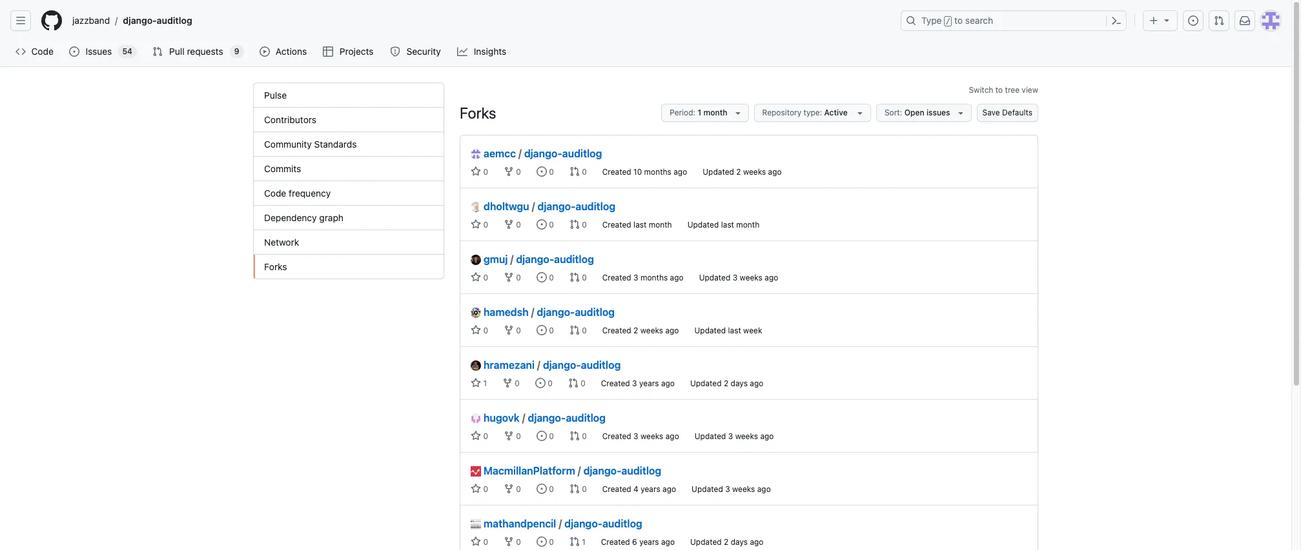 Task type: describe. For each thing, give the bounding box(es) containing it.
issue opened image for hramezani
[[535, 378, 546, 389]]

issue opened image for hugovk
[[537, 431, 547, 442]]

mathandpencil
[[484, 519, 556, 530]]

pull requests
[[169, 46, 223, 57]]

hugovk
[[484, 413, 520, 424]]

dependency graph
[[264, 212, 344, 223]]

2 for mathandpencil
[[724, 538, 729, 548]]

auditlog for hugovk
[[566, 413, 606, 424]]

dependency graph link
[[254, 206, 444, 231]]

issue opened image for macmillanplatform
[[537, 484, 547, 495]]

insights
[[474, 46, 506, 57]]

graph image
[[457, 46, 468, 57]]

@macmillanplatform image
[[471, 467, 481, 477]]

created for gmuj
[[602, 273, 631, 283]]

triangle down image for period: 1 month
[[733, 108, 743, 118]]

projects link
[[318, 42, 380, 61]]

aemcc
[[484, 148, 516, 159]]

view
[[1022, 85, 1038, 95]]

code frequency link
[[254, 181, 444, 206]]

code link
[[10, 42, 59, 61]]

issue opened image for gmuj
[[537, 272, 547, 283]]

code frequency
[[264, 188, 331, 199]]

jazzband link
[[67, 10, 115, 31]]

sort: open issues
[[885, 108, 950, 118]]

repo forked image for mathandpencil
[[504, 537, 514, 548]]

/ for hugovk
[[522, 413, 525, 424]]

/ django-auditlog for hramezani
[[537, 360, 621, 371]]

community standards
[[264, 139, 357, 150]]

aemcc link
[[471, 146, 516, 161]]

actions
[[276, 46, 307, 57]]

created for mathandpencil
[[601, 538, 630, 548]]

months for aemcc
[[644, 167, 671, 177]]

last for dholtwgu
[[721, 220, 734, 230]]

save
[[982, 108, 1000, 118]]

repo forked image for dholtwgu
[[504, 220, 514, 230]]

created 3 months ago
[[602, 273, 684, 283]]

pulse link
[[254, 83, 444, 108]]

pull
[[169, 46, 184, 57]]

created 10 months ago
[[602, 167, 687, 177]]

/ django-auditlog for gmuj
[[510, 254, 594, 265]]

forks link
[[254, 255, 444, 279]]

graph
[[319, 212, 344, 223]]

triangle down image
[[855, 108, 865, 118]]

created 3 years ago
[[601, 379, 675, 389]]

community standards link
[[254, 132, 444, 157]]

hramezani
[[484, 360, 535, 371]]

table image
[[323, 46, 333, 57]]

play image
[[259, 46, 270, 57]]

auditlog inside jazzband / django-auditlog
[[157, 15, 192, 26]]

/ for mathandpencil
[[559, 519, 562, 530]]

issue opened image for mathandpencil
[[537, 537, 547, 548]]

jazzband
[[72, 15, 110, 26]]

auditlog for hamedsh
[[575, 307, 615, 318]]

auditlog for gmuj
[[554, 254, 594, 265]]

issue opened image for aemcc
[[537, 167, 547, 177]]

created for aemcc
[[602, 167, 631, 177]]

created for macmillanplatform
[[602, 485, 631, 495]]

/ django-auditlog for dholtwgu
[[532, 201, 615, 212]]

repo forked image for hugovk
[[504, 431, 514, 442]]

defaults
[[1002, 108, 1032, 118]]

django- for gmuj
[[516, 254, 554, 265]]

security
[[406, 46, 441, 57]]

@mathandpencil image
[[471, 520, 481, 530]]

2 for aemcc
[[736, 167, 741, 177]]

hamedsh link
[[471, 305, 529, 320]]

updated for mathandpencil
[[690, 538, 722, 548]]

month for updated last month
[[736, 220, 760, 230]]

issues
[[927, 108, 950, 118]]

star image for aemcc
[[471, 167, 481, 177]]

contributors
[[264, 114, 316, 125]]

created for hamedsh
[[602, 326, 631, 336]]

star image for hramezani
[[471, 378, 481, 389]]

/ django-auditlog for aemcc
[[519, 148, 602, 159]]

0 horizontal spatial git pull request image
[[152, 46, 163, 57]]

@gmuj image
[[471, 255, 481, 265]]

git pull request image for hugovk
[[569, 431, 580, 442]]

weeks for hugovk
[[735, 432, 758, 442]]

standards
[[314, 139, 357, 150]]

updated 3 weeks ago for gmuj
[[699, 273, 778, 283]]

created last month
[[602, 220, 672, 230]]

/ django-auditlog for hugovk
[[522, 413, 606, 424]]

period: 1 month
[[670, 108, 727, 118]]

dependency
[[264, 212, 317, 223]]

auditlog for hramezani
[[581, 360, 621, 371]]

hramezani link
[[471, 358, 535, 373]]

macmillanplatform link
[[471, 464, 575, 479]]

git pull request image for mathandpencil
[[569, 537, 580, 548]]

updated for dholtwgu
[[687, 220, 719, 230]]

hugovk link
[[471, 411, 520, 426]]

days for hramezani
[[731, 379, 748, 389]]

django-auditlog link for mathandpencil
[[564, 519, 642, 530]]

updated last month
[[687, 220, 760, 230]]

actions link
[[254, 42, 313, 61]]

last down '10' at the left of page
[[633, 220, 647, 230]]

/ inside type / to search
[[946, 17, 950, 26]]

/ for hamedsh
[[531, 307, 534, 318]]

/ for dholtwgu
[[532, 201, 535, 212]]

plus image
[[1149, 15, 1159, 26]]

period:
[[670, 108, 696, 118]]

created 2 weeks ago
[[602, 326, 679, 336]]

updated 2 weeks ago
[[703, 167, 782, 177]]

active
[[824, 108, 848, 118]]

9
[[234, 46, 239, 56]]

django- for aemcc
[[524, 148, 562, 159]]

gmuj
[[484, 254, 508, 265]]

git pull request image for gmuj
[[569, 272, 580, 283]]

repo forked image for hamedsh
[[504, 325, 514, 336]]

issue opened image right plus image
[[1188, 15, 1198, 26]]

git pull request image for dholtwgu
[[569, 220, 580, 230]]

code for code frequency
[[264, 188, 286, 199]]

network link
[[254, 231, 444, 255]]

django-auditlog link for gmuj
[[516, 254, 594, 265]]

54
[[122, 46, 132, 56]]

/ for aemcc
[[519, 148, 522, 159]]

star image for gmuj
[[471, 272, 481, 283]]

sort:
[[885, 108, 902, 118]]

updated for gmuj
[[699, 273, 730, 283]]

dholtwgu link
[[471, 199, 529, 214]]

django-auditlog link for hamedsh
[[537, 307, 615, 318]]

search
[[965, 15, 993, 26]]

week
[[743, 326, 762, 336]]

git pull request image for macmillanplatform
[[569, 484, 580, 495]]

days for mathandpencil
[[731, 538, 748, 548]]

jazzband / django-auditlog
[[72, 15, 192, 26]]

star image for hugovk
[[471, 431, 481, 442]]

hamedsh
[[484, 307, 529, 318]]

commits link
[[254, 157, 444, 181]]

/ django-auditlog for hamedsh
[[531, 307, 615, 318]]

switch to tree view
[[969, 85, 1038, 95]]

triangle down image for sort: open issues
[[955, 108, 966, 118]]

10
[[633, 167, 642, 177]]

months for gmuj
[[641, 273, 668, 283]]

save defaults button
[[977, 104, 1038, 122]]

list containing jazzband
[[67, 10, 893, 31]]

security link
[[385, 42, 447, 61]]

0 vertical spatial git pull request image
[[1214, 15, 1224, 26]]

updated 2 days ago for hramezani
[[690, 379, 763, 389]]

repo forked image for macmillanplatform
[[504, 484, 514, 495]]

django- for hamedsh
[[537, 307, 575, 318]]



Task type: locate. For each thing, give the bounding box(es) containing it.
@aemcc image
[[471, 149, 481, 159]]

switch to tree view link
[[969, 85, 1038, 95]]

to left search
[[954, 15, 963, 26]]

1 vertical spatial forks
[[264, 262, 287, 272]]

updated for hamedsh
[[694, 326, 726, 336]]

years right 4
[[641, 485, 660, 495]]

auditlog for aemcc
[[562, 148, 602, 159]]

created for hugovk
[[602, 432, 631, 442]]

last
[[633, 220, 647, 230], [721, 220, 734, 230], [728, 326, 741, 336]]

4 star image from the top
[[471, 484, 481, 495]]

4 repo forked image from the top
[[504, 537, 514, 548]]

/ right "dholtwgu"
[[532, 201, 535, 212]]

django- up created 6 years ago
[[564, 519, 603, 530]]

repo forked image
[[504, 167, 514, 177], [504, 220, 514, 230], [504, 484, 514, 495], [504, 537, 514, 548]]

django-auditlog link for hugovk
[[528, 413, 606, 424]]

0 horizontal spatial 1
[[481, 379, 487, 389]]

django-auditlog link for dholtwgu
[[538, 201, 615, 212]]

shield image
[[390, 46, 400, 57]]

/ inside jazzband / django-auditlog
[[115, 15, 118, 26]]

0 horizontal spatial forks
[[264, 262, 287, 272]]

/ right hamedsh
[[531, 307, 534, 318]]

star image for mathandpencil
[[471, 537, 481, 548]]

years
[[639, 379, 659, 389], [641, 485, 660, 495], [639, 538, 659, 548]]

@hamedsh image
[[471, 308, 481, 318]]

/ right the "aemcc" at left top
[[519, 148, 522, 159]]

@hramezani image
[[471, 361, 481, 371]]

months up created 2 weeks ago on the bottom
[[641, 273, 668, 283]]

star image down @mathandpencil image
[[471, 537, 481, 548]]

community
[[264, 139, 312, 150]]

auditlog
[[157, 15, 192, 26], [562, 148, 602, 159], [576, 201, 615, 212], [554, 254, 594, 265], [575, 307, 615, 318], [581, 360, 621, 371], [566, 413, 606, 424], [621, 466, 661, 477], [603, 519, 642, 530]]

homepage image
[[41, 10, 62, 31]]

forks down network
[[264, 262, 287, 272]]

repo forked image down 'mathandpencil' link
[[504, 537, 514, 548]]

0 horizontal spatial month
[[649, 220, 672, 230]]

dholtwgu
[[484, 201, 529, 212]]

created down created 2 weeks ago on the bottom
[[601, 379, 630, 389]]

star image down @macmillanplatform image
[[471, 484, 481, 495]]

open
[[904, 108, 924, 118]]

0 vertical spatial 1
[[698, 108, 701, 118]]

updated last week
[[694, 326, 762, 336]]

mathandpencil link
[[471, 517, 556, 532]]

git pull request image for hramezani
[[568, 378, 578, 389]]

created down the created last month
[[602, 273, 631, 283]]

repository
[[762, 108, 801, 118]]

0 vertical spatial 1 link
[[471, 378, 487, 389]]

1 vertical spatial updated 3 weeks ago
[[695, 432, 774, 442]]

code inside "insights" element
[[264, 188, 286, 199]]

django- right hugovk
[[528, 413, 566, 424]]

6
[[632, 538, 637, 548]]

1 left 6 at the left
[[580, 538, 586, 548]]

1 horizontal spatial triangle down image
[[955, 108, 966, 118]]

1 vertical spatial months
[[641, 273, 668, 283]]

created left '10' at the left of page
[[602, 167, 631, 177]]

contributors link
[[254, 108, 444, 132]]

1 vertical spatial git pull request image
[[152, 46, 163, 57]]

repo forked image down macmillanplatform link
[[504, 484, 514, 495]]

star image down "@gmuj" icon
[[471, 272, 481, 283]]

django- for macmillanplatform
[[583, 466, 621, 477]]

django- right "dholtwgu"
[[538, 201, 576, 212]]

code down commits
[[264, 188, 286, 199]]

list
[[67, 10, 893, 31]]

forks
[[460, 104, 496, 122], [264, 262, 287, 272]]

0 vertical spatial days
[[731, 379, 748, 389]]

django- up 54 at left top
[[123, 15, 157, 26]]

issue opened image down macmillanplatform
[[537, 484, 547, 495]]

django- for hugovk
[[528, 413, 566, 424]]

@hugovk image
[[471, 414, 481, 424]]

2 star image from the top
[[471, 325, 481, 336]]

1 vertical spatial updated 2 days ago
[[690, 538, 764, 548]]

django-
[[123, 15, 157, 26], [524, 148, 562, 159], [538, 201, 576, 212], [516, 254, 554, 265], [537, 307, 575, 318], [543, 360, 581, 371], [528, 413, 566, 424], [583, 466, 621, 477], [564, 519, 603, 530]]

macmillanplatform
[[484, 466, 575, 477]]

2 vertical spatial updated 3 weeks ago
[[692, 485, 771, 495]]

star image
[[471, 220, 481, 230], [471, 325, 481, 336], [471, 431, 481, 442], [471, 484, 481, 495], [471, 537, 481, 548]]

tree
[[1005, 85, 1020, 95]]

@dholtwgu image
[[471, 202, 481, 212]]

month for period: 1 month
[[704, 108, 727, 118]]

django-auditlog link for aemcc
[[524, 148, 602, 159]]

updated 3 weeks ago for macmillanplatform
[[692, 485, 771, 495]]

django- right hramezani
[[543, 360, 581, 371]]

weeks for aemcc
[[743, 167, 766, 177]]

repo forked image down hramezani
[[502, 378, 513, 389]]

git pull request image left pull
[[152, 46, 163, 57]]

0 vertical spatial years
[[639, 379, 659, 389]]

repo forked image for gmuj
[[504, 272, 514, 283]]

1 down @hramezani image
[[481, 379, 487, 389]]

code right code image at the left top of the page
[[31, 46, 53, 57]]

forks up @aemcc image
[[460, 104, 496, 122]]

created up created 3 months ago
[[602, 220, 631, 230]]

django- inside jazzband / django-auditlog
[[123, 15, 157, 26]]

2 horizontal spatial month
[[736, 220, 760, 230]]

months
[[644, 167, 671, 177], [641, 273, 668, 283]]

0 horizontal spatial to
[[954, 15, 963, 26]]

1 days from the top
[[731, 379, 748, 389]]

updated for hugovk
[[695, 432, 726, 442]]

star image for macmillanplatform
[[471, 484, 481, 495]]

/ django-auditlog for mathandpencil
[[559, 519, 642, 530]]

type / to search
[[921, 15, 993, 26]]

1 vertical spatial days
[[731, 538, 748, 548]]

requests
[[187, 46, 223, 57]]

repo forked image down "dholtwgu"
[[504, 220, 514, 230]]

/ for hramezani
[[537, 360, 540, 371]]

gmuj link
[[471, 252, 508, 267]]

/ right type at the top right of page
[[946, 17, 950, 26]]

1 vertical spatial star image
[[471, 272, 481, 283]]

last down updated 2 weeks ago
[[721, 220, 734, 230]]

repo forked image for hramezani
[[502, 378, 513, 389]]

repo forked image down hugovk
[[504, 431, 514, 442]]

/ django-auditlog for macmillanplatform
[[578, 466, 661, 477]]

django- up created 4 years ago
[[583, 466, 621, 477]]

issue opened image
[[1188, 15, 1198, 26], [537, 431, 547, 442], [537, 484, 547, 495], [537, 537, 547, 548]]

forks inside "insights" element
[[264, 262, 287, 272]]

updated
[[703, 167, 734, 177], [687, 220, 719, 230], [699, 273, 730, 283], [694, 326, 726, 336], [690, 379, 722, 389], [695, 432, 726, 442], [692, 485, 723, 495], [690, 538, 722, 548]]

star image
[[471, 167, 481, 177], [471, 272, 481, 283], [471, 378, 481, 389]]

3 star image from the top
[[471, 431, 481, 442]]

0 vertical spatial updated 2 days ago
[[690, 379, 763, 389]]

/ right "gmuj"
[[510, 254, 514, 265]]

auditlog for mathandpencil
[[603, 519, 642, 530]]

auditlog for macmillanplatform
[[621, 466, 661, 477]]

projects
[[340, 46, 374, 57]]

/ right the jazzband
[[115, 15, 118, 26]]

/ right hramezani
[[537, 360, 540, 371]]

1 link
[[471, 378, 487, 389], [569, 537, 586, 548]]

issues
[[86, 46, 112, 57]]

4
[[633, 485, 638, 495]]

repo forked image down the "aemcc" at left top
[[504, 167, 514, 177]]

created 6 years ago
[[601, 538, 675, 548]]

created for dholtwgu
[[602, 220, 631, 230]]

1 horizontal spatial 1
[[580, 538, 586, 548]]

1 horizontal spatial forks
[[460, 104, 496, 122]]

triangle down image right plus image
[[1162, 15, 1172, 25]]

django- for mathandpencil
[[564, 519, 603, 530]]

1 star image from the top
[[471, 167, 481, 177]]

0 vertical spatial code
[[31, 46, 53, 57]]

1 link left 6 at the left
[[569, 537, 586, 548]]

django-auditlog link for macmillanplatform
[[583, 466, 661, 477]]

created up created 3 years ago
[[602, 326, 631, 336]]

django- right the "aemcc" at left top
[[524, 148, 562, 159]]

repo forked image down "gmuj"
[[504, 272, 514, 283]]

commits
[[264, 163, 301, 174]]

auditlog for dholtwgu
[[576, 201, 615, 212]]

1 vertical spatial 1 link
[[569, 537, 586, 548]]

command palette image
[[1111, 15, 1122, 26]]

months right '10' at the left of page
[[644, 167, 671, 177]]

1 horizontal spatial git pull request image
[[1214, 15, 1224, 26]]

git pull request image left notifications image
[[1214, 15, 1224, 26]]

created left 4
[[602, 485, 631, 495]]

1 right period:
[[698, 108, 701, 118]]

insights element
[[253, 83, 444, 280]]

django-auditlog link for hramezani
[[543, 360, 621, 371]]

/
[[115, 15, 118, 26], [946, 17, 950, 26], [519, 148, 522, 159], [532, 201, 535, 212], [510, 254, 514, 265], [531, 307, 534, 318], [537, 360, 540, 371], [522, 413, 525, 424], [578, 466, 581, 477], [559, 519, 562, 530]]

updated for macmillanplatform
[[692, 485, 723, 495]]

1 vertical spatial 1
[[481, 379, 487, 389]]

triangle down image right issues
[[955, 108, 966, 118]]

month right period:
[[704, 108, 727, 118]]

issue opened image up macmillanplatform
[[537, 431, 547, 442]]

month down the created 10 months ago
[[649, 220, 672, 230]]

1 link down @hramezani image
[[471, 378, 487, 389]]

network
[[264, 237, 299, 248]]

updated 2 days ago
[[690, 379, 763, 389], [690, 538, 764, 548]]

0 horizontal spatial triangle down image
[[733, 108, 743, 118]]

switch
[[969, 85, 993, 95]]

frequency
[[289, 188, 331, 199]]

2 horizontal spatial triangle down image
[[1162, 15, 1172, 25]]

code image
[[15, 46, 26, 57]]

0 vertical spatial star image
[[471, 167, 481, 177]]

django- right hamedsh
[[537, 307, 575, 318]]

1 vertical spatial code
[[264, 188, 286, 199]]

repo forked image for aemcc
[[504, 167, 514, 177]]

git pull request image
[[1214, 15, 1224, 26], [152, 46, 163, 57]]

created down created 3 years ago
[[602, 432, 631, 442]]

django- right "gmuj"
[[516, 254, 554, 265]]

type:
[[804, 108, 822, 118]]

0 vertical spatial to
[[954, 15, 963, 26]]

issue opened image
[[69, 46, 80, 57], [537, 167, 547, 177], [537, 220, 547, 230], [537, 272, 547, 283], [537, 325, 547, 336], [535, 378, 546, 389]]

/ for gmuj
[[510, 254, 514, 265]]

updated for hramezani
[[690, 379, 722, 389]]

django- for dholtwgu
[[538, 201, 576, 212]]

3
[[633, 273, 638, 283], [733, 273, 738, 283], [632, 379, 637, 389], [633, 432, 638, 442], [728, 432, 733, 442], [725, 485, 730, 495]]

2 vertical spatial 1
[[580, 538, 586, 548]]

2 star image from the top
[[471, 272, 481, 283]]

updated 2 days ago for mathandpencil
[[690, 538, 764, 548]]

notifications image
[[1240, 15, 1250, 26]]

/ django-auditlog
[[519, 148, 602, 159], [532, 201, 615, 212], [510, 254, 594, 265], [531, 307, 615, 318], [537, 360, 621, 371], [522, 413, 606, 424], [578, 466, 661, 477], [559, 519, 642, 530]]

last for hamedsh
[[728, 326, 741, 336]]

created 4 years ago
[[602, 485, 676, 495]]

weeks for macmillanplatform
[[732, 485, 755, 495]]

repo forked image
[[504, 272, 514, 283], [504, 325, 514, 336], [502, 378, 513, 389], [504, 431, 514, 442]]

0 link
[[471, 167, 488, 177], [504, 167, 521, 177], [537, 167, 554, 177], [569, 167, 587, 177], [471, 220, 488, 230], [504, 220, 521, 230], [537, 220, 554, 230], [569, 220, 587, 230], [471, 272, 488, 283], [504, 272, 521, 283], [537, 272, 554, 283], [569, 272, 587, 283], [471, 325, 488, 336], [504, 325, 521, 336], [537, 325, 554, 336], [569, 325, 587, 336], [502, 378, 520, 389], [535, 378, 553, 389], [568, 378, 586, 389], [471, 431, 488, 442], [504, 431, 521, 442], [537, 431, 554, 442], [569, 431, 587, 442], [471, 484, 488, 495], [504, 484, 521, 495], [537, 484, 554, 495], [569, 484, 587, 495], [471, 537, 488, 548], [504, 537, 521, 548], [537, 537, 554, 548]]

star image down @aemcc image
[[471, 167, 481, 177]]

git pull request image for hamedsh
[[569, 325, 580, 336]]

type
[[921, 15, 942, 26]]

updated 3 weeks ago for hugovk
[[695, 432, 774, 442]]

ago
[[674, 167, 687, 177], [768, 167, 782, 177], [670, 273, 684, 283], [765, 273, 778, 283], [665, 326, 679, 336], [661, 379, 675, 389], [750, 379, 763, 389], [666, 432, 679, 442], [760, 432, 774, 442], [663, 485, 676, 495], [757, 485, 771, 495], [661, 538, 675, 548], [750, 538, 764, 548]]

0 vertical spatial updated 3 weeks ago
[[699, 273, 778, 283]]

1 star image from the top
[[471, 220, 481, 230]]

3 repo forked image from the top
[[504, 484, 514, 495]]

years for macmillanplatform
[[641, 485, 660, 495]]

star image down @hugovk image
[[471, 431, 481, 442]]

days
[[731, 379, 748, 389], [731, 538, 748, 548]]

/ right mathandpencil
[[559, 519, 562, 530]]

0 vertical spatial forks
[[460, 104, 496, 122]]

years for mathandpencil
[[639, 538, 659, 548]]

/ right macmillanplatform
[[578, 466, 581, 477]]

git pull request image for aemcc
[[569, 167, 580, 177]]

star image down @dholtwgu icon
[[471, 220, 481, 230]]

triangle down image
[[1162, 15, 1172, 25], [733, 108, 743, 118], [955, 108, 966, 118]]

3 star image from the top
[[471, 378, 481, 389]]

1 horizontal spatial to
[[996, 85, 1003, 95]]

2 vertical spatial years
[[639, 538, 659, 548]]

issue opened image for dholtwgu
[[537, 220, 547, 230]]

0 horizontal spatial 1 link
[[471, 378, 487, 389]]

years up created 3 weeks ago
[[639, 379, 659, 389]]

years right 6 at the left
[[639, 538, 659, 548]]

1 vertical spatial to
[[996, 85, 1003, 95]]

repository type: active
[[762, 108, 850, 118]]

2 days from the top
[[731, 538, 748, 548]]

1 repo forked image from the top
[[504, 167, 514, 177]]

2
[[736, 167, 741, 177], [633, 326, 638, 336], [724, 379, 728, 389], [724, 538, 729, 548]]

code for code
[[31, 46, 53, 57]]

/ right hugovk
[[522, 413, 525, 424]]

last left week
[[728, 326, 741, 336]]

to left tree
[[996, 85, 1003, 95]]

django- for hramezani
[[543, 360, 581, 371]]

2 horizontal spatial 1
[[698, 108, 701, 118]]

created 3 weeks ago
[[602, 432, 679, 442]]

code inside 'link'
[[31, 46, 53, 57]]

star image down @hamedsh "icon"
[[471, 325, 481, 336]]

triangle down image right the period: 1 month
[[733, 108, 743, 118]]

weeks
[[743, 167, 766, 177], [740, 273, 763, 283], [640, 326, 663, 336], [641, 432, 663, 442], [735, 432, 758, 442], [732, 485, 755, 495]]

/ for macmillanplatform
[[578, 466, 581, 477]]

weeks for gmuj
[[740, 273, 763, 283]]

1 horizontal spatial month
[[704, 108, 727, 118]]

star image for dholtwgu
[[471, 220, 481, 230]]

1 vertical spatial years
[[641, 485, 660, 495]]

month down updated 2 weeks ago
[[736, 220, 760, 230]]

save defaults
[[982, 108, 1032, 118]]

2 vertical spatial star image
[[471, 378, 481, 389]]

2 for hramezani
[[724, 379, 728, 389]]

issue opened image down mathandpencil
[[537, 537, 547, 548]]

code
[[31, 46, 53, 57], [264, 188, 286, 199]]

1 horizontal spatial code
[[264, 188, 286, 199]]

0 horizontal spatial code
[[31, 46, 53, 57]]

git pull request image
[[569, 167, 580, 177], [569, 220, 580, 230], [569, 272, 580, 283], [569, 325, 580, 336], [568, 378, 578, 389], [569, 431, 580, 442], [569, 484, 580, 495], [569, 537, 580, 548]]

5 star image from the top
[[471, 537, 481, 548]]

month
[[704, 108, 727, 118], [649, 220, 672, 230], [736, 220, 760, 230]]

created left 6 at the left
[[601, 538, 630, 548]]

updated for aemcc
[[703, 167, 734, 177]]

created for hramezani
[[601, 379, 630, 389]]

2 repo forked image from the top
[[504, 220, 514, 230]]

insights link
[[452, 42, 513, 61]]

pulse
[[264, 90, 287, 101]]

created
[[602, 167, 631, 177], [602, 220, 631, 230], [602, 273, 631, 283], [602, 326, 631, 336], [601, 379, 630, 389], [602, 432, 631, 442], [602, 485, 631, 495], [601, 538, 630, 548]]

repo forked image down hamedsh
[[504, 325, 514, 336]]

star image down @hramezani image
[[471, 378, 481, 389]]

0 vertical spatial months
[[644, 167, 671, 177]]

years for hramezani
[[639, 379, 659, 389]]

django-auditlog link
[[118, 10, 197, 31], [524, 148, 602, 159], [538, 201, 615, 212], [516, 254, 594, 265], [537, 307, 615, 318], [543, 360, 621, 371], [528, 413, 606, 424], [583, 466, 661, 477], [564, 519, 642, 530]]

star image for hamedsh
[[471, 325, 481, 336]]

1 horizontal spatial 1 link
[[569, 537, 586, 548]]

issue opened image for hamedsh
[[537, 325, 547, 336]]



Task type: vqa. For each thing, say whether or not it's contained in the screenshot.


